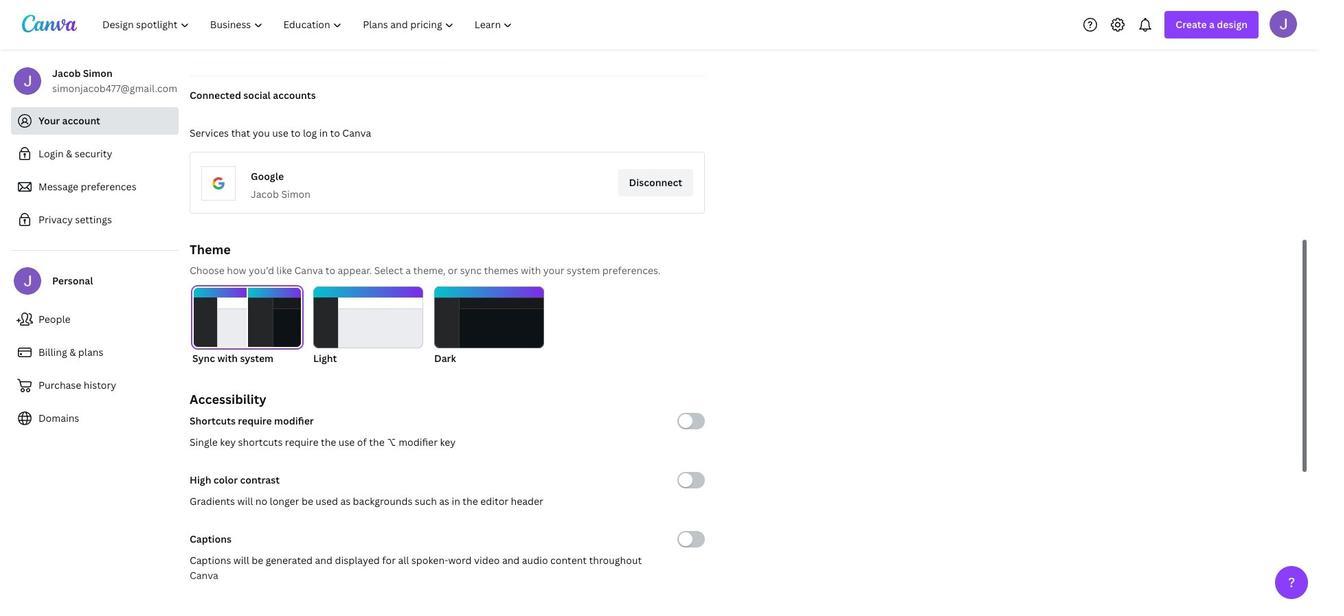 Task type: locate. For each thing, give the bounding box(es) containing it.
None button
[[192, 287, 302, 366], [313, 287, 423, 366], [434, 287, 544, 366], [192, 287, 302, 366], [313, 287, 423, 366], [434, 287, 544, 366]]

jacob simon image
[[1270, 10, 1297, 37]]

top level navigation element
[[93, 11, 525, 38]]



Task type: vqa. For each thing, say whether or not it's contained in the screenshot.
the Jacob Simon image
yes



